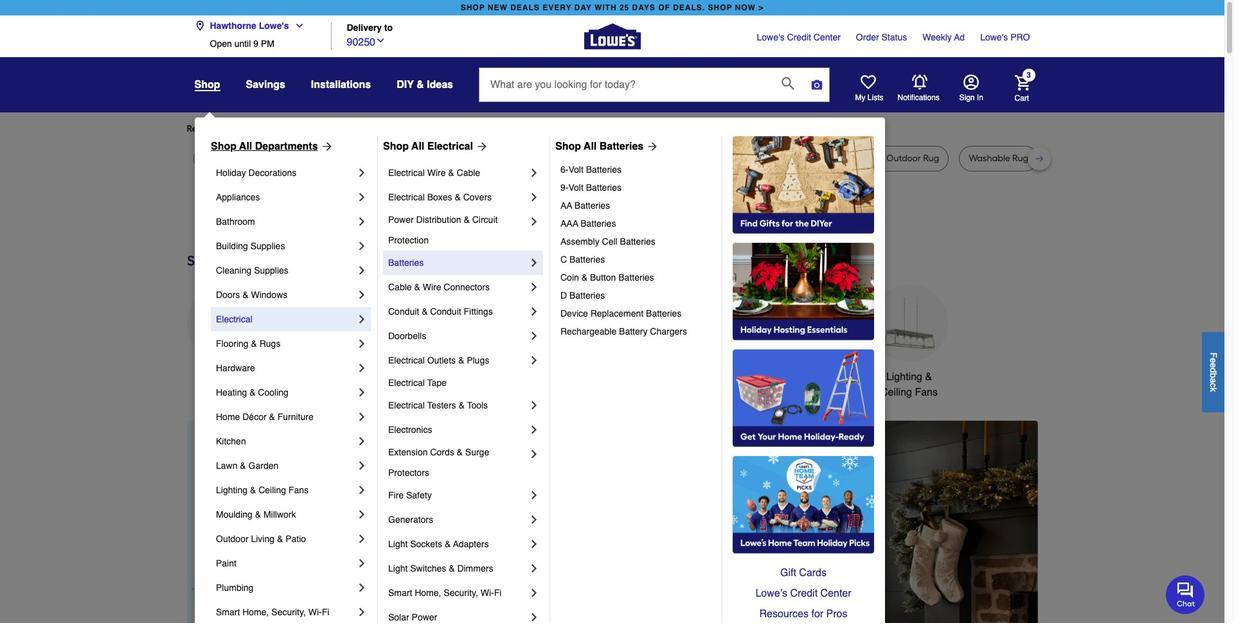 Task type: describe. For each thing, give the bounding box(es) containing it.
electrical testers & tools link
[[388, 393, 528, 418]]

hawthorne lowe's
[[210, 21, 289, 31]]

gift
[[781, 568, 797, 579]]

gift cards link
[[733, 563, 874, 584]]

lighting & ceiling fans button
[[871, 285, 948, 401]]

location image
[[194, 21, 205, 31]]

recommended
[[187, 123, 249, 134]]

cooling
[[258, 388, 289, 398]]

8 rug from the left
[[923, 153, 939, 164]]

order status
[[856, 32, 907, 42]]

generators
[[388, 515, 433, 525]]

5x8
[[221, 153, 235, 164]]

departments
[[255, 141, 318, 152]]

switches
[[410, 564, 446, 574]]

boxes
[[427, 192, 452, 203]]

1 e from the top
[[1209, 358, 1219, 363]]

roth for rug
[[681, 153, 699, 164]]

cable inside electrical wire & cable link
[[457, 168, 480, 178]]

search image
[[782, 77, 795, 90]]

shop all batteries
[[556, 141, 644, 152]]

chevron right image for lawn & garden
[[356, 460, 368, 473]]

battery
[[619, 327, 648, 337]]

2 rug from the left
[[265, 153, 281, 164]]

batteries link
[[388, 251, 528, 275]]

lighting & ceiling fans link
[[216, 478, 356, 503]]

flooring & rugs link
[[216, 332, 356, 356]]

solar power link
[[388, 606, 528, 624]]

ceiling inside lighting & ceiling fans
[[881, 387, 912, 399]]

chevron right image for heating & cooling link
[[356, 386, 368, 399]]

0 vertical spatial appliances
[[216, 192, 260, 203]]

notifications
[[898, 93, 940, 102]]

credit for lowe's
[[787, 32, 811, 42]]

lowe's pro link
[[981, 31, 1030, 44]]

kitchen for kitchen
[[216, 437, 246, 447]]

d
[[561, 291, 567, 301]]

tools
[[467, 401, 488, 411]]

lighting & ceiling fans inside button
[[881, 372, 938, 399]]

bathroom button
[[675, 285, 753, 385]]

batteries up assembly cell batteries
[[581, 219, 616, 229]]

you for recommended searches for you
[[304, 123, 319, 134]]

all for departments
[[239, 141, 252, 152]]

home inside smart home button
[[813, 372, 841, 383]]

outdoor
[[216, 534, 249, 545]]

fans inside button
[[915, 387, 938, 399]]

arrow right image inside shop all departments link
[[318, 140, 333, 153]]

9-
[[561, 183, 569, 193]]

lists
[[868, 93, 884, 102]]

1 vertical spatial lighting
[[216, 485, 248, 496]]

allen and roth area rug
[[511, 153, 610, 164]]

covers
[[463, 192, 492, 203]]

aa
[[561, 201, 572, 211]]

outlets
[[427, 356, 456, 366]]

sockets
[[410, 539, 442, 550]]

6 rug from the left
[[702, 153, 718, 164]]

6-
[[561, 165, 569, 175]]

rugs
[[260, 339, 281, 349]]

light sockets & adapters link
[[388, 532, 528, 557]]

chevron right image for flooring & rugs
[[356, 338, 368, 350]]

3 area from the left
[[791, 153, 810, 164]]

electrical for electrical testers & tools
[[388, 401, 425, 411]]

aa batteries
[[561, 201, 610, 211]]

batteries up d batteries link
[[619, 273, 654, 283]]

0 horizontal spatial smart home, security, wi-fi link
[[216, 601, 356, 624]]

all for electrical
[[412, 141, 425, 152]]

appliances button
[[187, 285, 264, 385]]

1 conduit from the left
[[388, 307, 419, 317]]

all for batteries
[[584, 141, 597, 152]]

>
[[759, 3, 764, 12]]

25
[[620, 3, 630, 12]]

cords
[[430, 447, 454, 458]]

1 horizontal spatial wi-
[[481, 588, 494, 599]]

light switches & dimmers link
[[388, 557, 528, 581]]

chevron right image for electrical testers & tools link
[[528, 399, 541, 412]]

decorations for christmas
[[393, 387, 448, 399]]

diy & ideas button
[[397, 73, 453, 96]]

hawthorne
[[210, 21, 256, 31]]

lowe's for lowe's credit center
[[757, 32, 785, 42]]

1 horizontal spatial smart home, security, wi-fi link
[[388, 581, 528, 606]]

sign in
[[960, 93, 984, 102]]

lowe's credit center
[[756, 588, 852, 600]]

home, for smart home, security, wi-fi link to the left
[[243, 608, 269, 618]]

batteries up "c batteries" link
[[620, 237, 656, 247]]

my lists link
[[855, 75, 884, 103]]

gift cards
[[781, 568, 827, 579]]

aaa batteries
[[561, 219, 616, 229]]

chevron right image for light switches & dimmers link
[[528, 563, 541, 575]]

electrical wire & cable
[[388, 168, 480, 178]]

rug 5x8
[[203, 153, 235, 164]]

order status link
[[856, 31, 907, 44]]

doors & windows link
[[216, 283, 356, 307]]

lawn & garden link
[[216, 454, 356, 478]]

hardware link
[[216, 356, 356, 381]]

power distribution & circuit protection link
[[388, 210, 528, 251]]

c
[[561, 255, 567, 265]]

1 rug from the left
[[203, 153, 219, 164]]

credit for lowe's
[[790, 588, 818, 600]]

furniture
[[396, 153, 432, 164]]

open
[[210, 39, 232, 49]]

assembly cell batteries
[[561, 237, 656, 247]]

lowe's home improvement logo image
[[584, 8, 641, 65]]

suggestions
[[352, 123, 403, 134]]

chevron right image for outdoor living & patio
[[356, 533, 368, 546]]

chevron right image for batteries
[[528, 257, 541, 269]]

kitchen for kitchen faucets
[[482, 372, 516, 383]]

supplies for building supplies
[[251, 241, 285, 251]]

power distribution & circuit protection
[[388, 215, 500, 246]]

security, for smart home, security, wi-fi link to the left
[[272, 608, 306, 618]]

assembly cell batteries link
[[561, 233, 713, 251]]

in
[[977, 93, 984, 102]]

chevron down image inside hawthorne lowe's button
[[289, 21, 305, 31]]

plugs
[[467, 356, 489, 366]]

and for allen and roth area rug
[[533, 153, 550, 164]]

building supplies link
[[216, 234, 356, 258]]

searches
[[251, 123, 288, 134]]

4 rug from the left
[[350, 153, 366, 164]]

chevron right image for fire safety link
[[528, 489, 541, 502]]

lowe's for lowe's pro
[[981, 32, 1008, 42]]

d batteries link
[[561, 287, 713, 305]]

chevron right image for extension cords & surge protectors
[[528, 448, 541, 461]]

chevron right image for holiday decorations
[[356, 167, 368, 179]]

electrical testers & tools
[[388, 401, 488, 411]]

lowe's inside button
[[259, 21, 289, 31]]

resources for pros link
[[733, 604, 874, 624]]

heating
[[216, 388, 247, 398]]

more suggestions for you link
[[329, 123, 443, 136]]

get your home holiday-ready. image
[[733, 350, 874, 447]]

0 horizontal spatial lighting & ceiling fans
[[216, 485, 309, 496]]

shop button
[[194, 78, 220, 91]]

lawn
[[216, 461, 238, 471]]

5 rug from the left
[[594, 153, 610, 164]]

fi for smart home, security, wi-fi link to the left
[[322, 608, 329, 618]]

2 shop from the left
[[708, 3, 733, 12]]

flooring & rugs
[[216, 339, 281, 349]]

batteries up 9-volt batteries
[[586, 165, 622, 175]]

moulding & millwork
[[216, 510, 296, 520]]

lowe's pro
[[981, 32, 1030, 42]]

camera image
[[811, 78, 824, 91]]

f e e d b a c k
[[1209, 352, 1219, 392]]

sign
[[960, 93, 975, 102]]

bathroom inside button
[[692, 372, 736, 383]]

fire
[[388, 491, 404, 501]]

chevron right image for light sockets & adapters link
[[528, 538, 541, 551]]

fire safety link
[[388, 483, 528, 508]]

25 days of deals. don't miss deals every day. same-day delivery on in-stock orders placed by 2 p m. image
[[187, 421, 394, 624]]

electrical for electrical boxes & covers
[[388, 192, 425, 203]]

arrow right image for electrical
[[473, 140, 489, 153]]

for for searches
[[290, 123, 302, 134]]

my lists
[[855, 93, 884, 102]]

1 vertical spatial wire
[[423, 282, 441, 293]]

doorbells
[[388, 331, 426, 341]]

chevron right image for kitchen link
[[356, 435, 368, 448]]

chevron right image for building supplies
[[356, 240, 368, 253]]

batteries down assembly
[[570, 255, 605, 265]]

until
[[234, 39, 251, 49]]

chevron down image inside 90250 button
[[375, 35, 386, 45]]

cleaning supplies
[[216, 266, 289, 276]]

holiday decorations link
[[216, 161, 356, 185]]

batteries down 9-volt batteries
[[575, 201, 610, 211]]

chevron right image for power distribution & circuit protection
[[528, 215, 541, 228]]



Task type: vqa. For each thing, say whether or not it's contained in the screenshot.
the left Fans
yes



Task type: locate. For each thing, give the bounding box(es) containing it.
chevron right image for electronics link
[[528, 424, 541, 437]]

wi- down plumbing link
[[308, 608, 322, 618]]

shop left new
[[461, 3, 485, 12]]

lowe's down >
[[757, 32, 785, 42]]

0 horizontal spatial lowe's
[[259, 21, 289, 31]]

2 horizontal spatial area
[[791, 153, 810, 164]]

kitchen faucets
[[482, 372, 555, 383]]

cart
[[1015, 94, 1029, 103]]

1 vertical spatial decorations
[[393, 387, 448, 399]]

2 volt from the top
[[569, 183, 584, 193]]

smart for smart home, security, wi-fi link to the left
[[216, 608, 240, 618]]

1 vertical spatial light
[[388, 564, 408, 574]]

shop all electrical
[[383, 141, 473, 152]]

allen right desk
[[511, 153, 531, 164]]

1 vertical spatial wi-
[[308, 608, 322, 618]]

2 all from the left
[[412, 141, 425, 152]]

home, for smart home, security, wi-fi link to the right
[[415, 588, 441, 599]]

3 rug from the left
[[283, 153, 299, 164]]

chevron right image for the electrical outlets & plugs link
[[528, 354, 541, 367]]

1 horizontal spatial arrow right image
[[644, 140, 659, 153]]

deals
[[511, 3, 540, 12]]

allen for allen and roth rug
[[640, 153, 660, 164]]

0 vertical spatial fi
[[494, 588, 502, 599]]

arrow right image for batteries
[[644, 140, 659, 153]]

shop down more suggestions for you link
[[383, 141, 409, 152]]

holiday
[[216, 168, 246, 178]]

washable for washable area rug
[[747, 153, 789, 164]]

conduit up doorbells
[[388, 307, 419, 317]]

1 horizontal spatial for
[[405, 123, 416, 134]]

smart home, security, wi-fi down plumbing link
[[216, 608, 329, 618]]

1 horizontal spatial allen
[[640, 153, 660, 164]]

fi
[[494, 588, 502, 599], [322, 608, 329, 618]]

1 horizontal spatial washable
[[969, 153, 1011, 164]]

ideas
[[427, 79, 453, 91]]

distribution
[[416, 215, 461, 225]]

shop
[[461, 3, 485, 12], [708, 3, 733, 12]]

1 vertical spatial chevron down image
[[375, 35, 386, 45]]

1 horizontal spatial all
[[412, 141, 425, 152]]

fi down plumbing link
[[322, 608, 329, 618]]

protectors
[[388, 468, 429, 478]]

security, up solar power link
[[444, 588, 478, 599]]

2 conduit from the left
[[430, 307, 461, 317]]

decorations inside christmas decorations "button"
[[393, 387, 448, 399]]

electrical wire & cable link
[[388, 161, 528, 185]]

2 vertical spatial smart
[[216, 608, 240, 618]]

light
[[388, 539, 408, 550], [388, 564, 408, 574]]

2 you from the left
[[418, 123, 433, 134]]

arrow left image
[[426, 534, 439, 546]]

recommended searches for you heading
[[187, 123, 1038, 136]]

batteries down recommended searches for you heading
[[600, 141, 644, 152]]

0 vertical spatial supplies
[[251, 241, 285, 251]]

and for allen and roth rug
[[662, 153, 679, 164]]

power
[[388, 215, 414, 225], [412, 613, 437, 623]]

0 horizontal spatial ceiling
[[259, 485, 286, 496]]

weekly ad link
[[923, 31, 965, 44]]

fi up solar power link
[[494, 588, 502, 599]]

chevron right image for home décor & furniture link
[[356, 411, 368, 424]]

1 vertical spatial credit
[[790, 588, 818, 600]]

electrical for electrical tape
[[388, 378, 425, 388]]

1 horizontal spatial kitchen
[[482, 372, 516, 383]]

shop 25 days of deals by category image
[[187, 250, 1038, 272]]

1 and from the left
[[533, 153, 550, 164]]

shop new deals every day with 25 days of deals. shop now > link
[[458, 0, 767, 15]]

chevron right image for lighting & ceiling fans
[[356, 484, 368, 497]]

0 vertical spatial smart home, security, wi-fi
[[388, 588, 502, 599]]

2 arrow right image from the left
[[644, 140, 659, 153]]

washable for washable rug
[[969, 153, 1011, 164]]

0 vertical spatial ceiling
[[881, 387, 912, 399]]

None search field
[[479, 68, 830, 114]]

chevron right image for bathroom
[[356, 215, 368, 228]]

0 horizontal spatial and
[[533, 153, 550, 164]]

light left switches
[[388, 564, 408, 574]]

delivery to
[[347, 23, 393, 33]]

chevron right image for moulding & millwork link
[[356, 509, 368, 521]]

1 vertical spatial volt
[[569, 183, 584, 193]]

rechargeable
[[561, 327, 617, 337]]

c batteries
[[561, 255, 605, 265]]

1 horizontal spatial arrow right image
[[1014, 534, 1027, 546]]

1 vertical spatial ceiling
[[259, 485, 286, 496]]

2 roth from the left
[[681, 153, 699, 164]]

center for lowe's credit center
[[814, 32, 841, 42]]

batteries up the device
[[570, 291, 605, 301]]

kitchen
[[482, 372, 516, 383], [216, 437, 246, 447]]

cable inside cable & wire connectors link
[[388, 282, 412, 293]]

1 horizontal spatial roth
[[681, 153, 699, 164]]

for for suggestions
[[405, 123, 416, 134]]

lowe's home improvement lists image
[[861, 75, 876, 90]]

find gifts for the diyer. image
[[733, 136, 874, 234]]

cleaning supplies link
[[216, 258, 356, 283]]

& inside extension cords & surge protectors
[[457, 447, 463, 458]]

wire
[[427, 168, 446, 178], [423, 282, 441, 293]]

Search Query text field
[[480, 68, 772, 102]]

0 vertical spatial cable
[[457, 168, 480, 178]]

credit up search icon
[[787, 32, 811, 42]]

kitchen inside kitchen link
[[216, 437, 246, 447]]

chevron right image
[[356, 167, 368, 179], [528, 191, 541, 204], [356, 215, 368, 228], [528, 215, 541, 228], [356, 240, 368, 253], [528, 257, 541, 269], [356, 264, 368, 277], [528, 281, 541, 294], [356, 289, 368, 302], [356, 338, 368, 350], [356, 362, 368, 375], [528, 448, 541, 461], [356, 460, 368, 473], [356, 484, 368, 497], [528, 514, 541, 527], [356, 533, 368, 546], [356, 557, 368, 570], [356, 582, 368, 595], [528, 611, 541, 624]]

2 e from the top
[[1209, 363, 1219, 368]]

1 horizontal spatial conduit
[[430, 307, 461, 317]]

credit up resources for pros link
[[790, 588, 818, 600]]

coin & button batteries
[[561, 273, 654, 283]]

arrow right image inside shop all batteries link
[[644, 140, 659, 153]]

smart home
[[783, 372, 841, 383]]

0 horizontal spatial bathroom
[[216, 217, 255, 227]]

1 vertical spatial home,
[[243, 608, 269, 618]]

0 vertical spatial light
[[388, 539, 408, 550]]

christmas decorations button
[[382, 285, 459, 401]]

chat invite button image
[[1166, 575, 1206, 614]]

electrical left 'tape'
[[388, 378, 425, 388]]

1 light from the top
[[388, 539, 408, 550]]

conduit & conduit fittings link
[[388, 300, 528, 324]]

supplies for cleaning supplies
[[254, 266, 289, 276]]

chevron right image for appliances link
[[356, 191, 368, 204]]

0 horizontal spatial decorations
[[249, 168, 297, 178]]

2 horizontal spatial shop
[[556, 141, 581, 152]]

conduit down cable & wire connectors
[[430, 307, 461, 317]]

0 horizontal spatial chevron down image
[[289, 21, 305, 31]]

1 horizontal spatial lighting
[[887, 372, 923, 383]]

2 horizontal spatial lowe's
[[981, 32, 1008, 42]]

shop
[[211, 141, 237, 152], [383, 141, 409, 152], [556, 141, 581, 152]]

50 percent off all artificial christmas trees, holiday lights and more. image
[[415, 421, 1038, 624]]

lowe's home improvement cart image
[[1015, 75, 1030, 90]]

decorations for holiday
[[249, 168, 297, 178]]

0 vertical spatial chevron down image
[[289, 21, 305, 31]]

1 shop from the left
[[211, 141, 237, 152]]

power inside power distribution & circuit protection
[[388, 215, 414, 225]]

center for lowe's credit center
[[821, 588, 852, 600]]

chevron right image for conduit & conduit fittings link
[[528, 305, 541, 318]]

6-volt batteries
[[561, 165, 622, 175]]

resources for pros
[[760, 609, 848, 620]]

testers
[[427, 401, 456, 411]]

all down recommended searches for you
[[239, 141, 252, 152]]

1 horizontal spatial lowe's
[[757, 32, 785, 42]]

diy & ideas
[[397, 79, 453, 91]]

roth for area
[[552, 153, 571, 164]]

1 horizontal spatial fans
[[915, 387, 938, 399]]

1 horizontal spatial fi
[[494, 588, 502, 599]]

chevron right image for solar power
[[528, 611, 541, 624]]

christmas decorations
[[393, 372, 448, 399]]

chevron right image
[[528, 167, 541, 179], [356, 191, 368, 204], [528, 305, 541, 318], [356, 313, 368, 326], [528, 330, 541, 343], [528, 354, 541, 367], [356, 386, 368, 399], [528, 399, 541, 412], [356, 411, 368, 424], [528, 424, 541, 437], [356, 435, 368, 448], [528, 489, 541, 502], [356, 509, 368, 521], [528, 538, 541, 551], [528, 563, 541, 575], [528, 587, 541, 600], [356, 606, 368, 619]]

electronics
[[388, 425, 432, 435]]

center
[[814, 32, 841, 42], [821, 588, 852, 600]]

arrow right image inside the shop all electrical link
[[473, 140, 489, 153]]

light down generators
[[388, 539, 408, 550]]

millwork
[[264, 510, 296, 520]]

1 vertical spatial bathroom
[[692, 372, 736, 383]]

lowe's home improvement notification center image
[[912, 74, 927, 90]]

lowe's up pm
[[259, 21, 289, 31]]

chevron down image
[[289, 21, 305, 31], [375, 35, 386, 45]]

center left order on the top
[[814, 32, 841, 42]]

1 vertical spatial kitchen
[[216, 437, 246, 447]]

smart home, security, wi-fi down light switches & dimmers
[[388, 588, 502, 599]]

supplies
[[251, 241, 285, 251], [254, 266, 289, 276]]

0 vertical spatial bathroom
[[216, 217, 255, 227]]

2 horizontal spatial for
[[812, 609, 824, 620]]

1 arrow right image from the left
[[473, 140, 489, 153]]

smart home, security, wi-fi for smart home, security, wi-fi link to the right
[[388, 588, 502, 599]]

roth up 6-
[[552, 153, 571, 164]]

1 horizontal spatial shop
[[383, 141, 409, 152]]

electrical link
[[216, 307, 356, 332]]

power right the solar at left
[[412, 613, 437, 623]]

arrow right image
[[473, 140, 489, 153], [644, 140, 659, 153]]

shop left now
[[708, 3, 733, 12]]

electrical for electrical outlets & plugs
[[388, 356, 425, 366]]

washable area rug
[[747, 153, 828, 164]]

smart for smart home, security, wi-fi link to the right
[[388, 588, 412, 599]]

pro
[[1011, 32, 1030, 42]]

0 horizontal spatial all
[[239, 141, 252, 152]]

cable up conduit & conduit fittings
[[388, 282, 412, 293]]

volt for 9-
[[569, 183, 584, 193]]

e up b
[[1209, 363, 1219, 368]]

home, down plumbing
[[243, 608, 269, 618]]

0 vertical spatial credit
[[787, 32, 811, 42]]

light switches & dimmers
[[388, 564, 493, 574]]

0 vertical spatial lighting & ceiling fans
[[881, 372, 938, 399]]

kitchen faucets button
[[480, 285, 557, 385]]

0 vertical spatial arrow right image
[[318, 140, 333, 153]]

2 area from the left
[[573, 153, 592, 164]]

0 vertical spatial center
[[814, 32, 841, 42]]

ad
[[954, 32, 965, 42]]

chevron right image for generators
[[528, 514, 541, 527]]

cable down desk
[[457, 168, 480, 178]]

lowe's left pro
[[981, 32, 1008, 42]]

shop all batteries link
[[556, 139, 659, 154]]

0 horizontal spatial fi
[[322, 608, 329, 618]]

electrical up christmas
[[388, 356, 425, 366]]

0 horizontal spatial wi-
[[308, 608, 322, 618]]

0 horizontal spatial you
[[304, 123, 319, 134]]

you up shop all electrical at the left top of the page
[[418, 123, 433, 134]]

home, down switches
[[415, 588, 441, 599]]

0 vertical spatial home
[[813, 372, 841, 383]]

chevron right image for plumbing
[[356, 582, 368, 595]]

0 horizontal spatial lighting
[[216, 485, 248, 496]]

smart inside smart home button
[[783, 372, 810, 383]]

wire up conduit & conduit fittings
[[423, 282, 441, 293]]

0 horizontal spatial security,
[[272, 608, 306, 618]]

1 shop from the left
[[461, 3, 485, 12]]

electrical for electrical wire & cable
[[388, 168, 425, 178]]

a
[[1209, 378, 1219, 383]]

0 horizontal spatial home,
[[243, 608, 269, 618]]

batteries
[[600, 141, 644, 152], [586, 165, 622, 175], [586, 183, 622, 193], [575, 201, 610, 211], [581, 219, 616, 229], [620, 237, 656, 247], [570, 255, 605, 265], [388, 258, 424, 268], [619, 273, 654, 283], [570, 291, 605, 301], [646, 309, 682, 319]]

allen up 9-volt batteries link
[[640, 153, 660, 164]]

1 horizontal spatial shop
[[708, 3, 733, 12]]

1 horizontal spatial cable
[[457, 168, 480, 178]]

shop new deals every day with 25 days of deals. shop now >
[[461, 3, 764, 12]]

you for more suggestions for you
[[418, 123, 433, 134]]

appliances
[[216, 192, 260, 203], [200, 372, 251, 383]]

coin & button batteries link
[[561, 269, 713, 287]]

1 vertical spatial smart
[[388, 588, 412, 599]]

electrical down the furniture
[[388, 168, 425, 178]]

& inside lighting & ceiling fans
[[925, 372, 932, 383]]

lowe's credit center link
[[733, 584, 874, 604]]

1 roth from the left
[[552, 153, 571, 164]]

1 horizontal spatial lighting & ceiling fans
[[881, 372, 938, 399]]

9 rug from the left
[[1013, 153, 1029, 164]]

3 all from the left
[[584, 141, 597, 152]]

2 shop from the left
[[383, 141, 409, 152]]

power up "protection" on the top
[[388, 215, 414, 225]]

chevron right image for electrical link
[[356, 313, 368, 326]]

heating & cooling link
[[216, 381, 356, 405]]

2 horizontal spatial all
[[584, 141, 597, 152]]

fi for smart home, security, wi-fi link to the right
[[494, 588, 502, 599]]

1 vertical spatial appliances
[[200, 372, 251, 383]]

0 horizontal spatial smart
[[216, 608, 240, 618]]

hardware
[[216, 363, 255, 374]]

decorations down christmas
[[393, 387, 448, 399]]

kitchen up lawn at the bottom left
[[216, 437, 246, 447]]

0 horizontal spatial washable
[[747, 153, 789, 164]]

scroll to item #3 image
[[723, 622, 756, 624]]

chevron right image for electrical wire & cable link at the left of the page
[[528, 167, 541, 179]]

0 horizontal spatial fans
[[289, 485, 309, 496]]

all up 6-volt batteries
[[584, 141, 597, 152]]

0 horizontal spatial area
[[329, 153, 348, 164]]

2 horizontal spatial smart
[[783, 372, 810, 383]]

pm
[[261, 39, 274, 49]]

shop for shop all batteries
[[556, 141, 581, 152]]

deals.
[[673, 3, 705, 12]]

chevron right image for cleaning supplies
[[356, 264, 368, 277]]

0 vertical spatial fans
[[915, 387, 938, 399]]

lowe's home improvement account image
[[963, 75, 979, 90]]

1 vertical spatial cable
[[388, 282, 412, 293]]

0 horizontal spatial arrow right image
[[318, 140, 333, 153]]

2 and from the left
[[662, 153, 679, 164]]

installations
[[311, 79, 371, 91]]

smart home, security, wi-fi link down paint link
[[216, 601, 356, 624]]

0 horizontal spatial for
[[290, 123, 302, 134]]

1 vertical spatial arrow right image
[[1014, 534, 1027, 546]]

appliances up heating at the left of page
[[200, 372, 251, 383]]

2 washable from the left
[[969, 153, 1011, 164]]

arrow right image up 6-volt batteries link on the top
[[644, 140, 659, 153]]

smart home, security, wi-fi link down light switches & dimmers
[[388, 581, 528, 606]]

smart home, security, wi-fi
[[388, 588, 502, 599], [216, 608, 329, 618]]

supplies up cleaning supplies
[[251, 241, 285, 251]]

patio
[[286, 534, 306, 545]]

for
[[290, 123, 302, 134], [405, 123, 416, 134], [812, 609, 824, 620]]

lawn & garden
[[216, 461, 279, 471]]

arrow right image up electrical wire & cable link at the left of the page
[[473, 140, 489, 153]]

you left more
[[304, 123, 319, 134]]

0 horizontal spatial allen
[[511, 153, 531, 164]]

chevron right image for hardware
[[356, 362, 368, 375]]

1 vertical spatial security,
[[272, 608, 306, 618]]

electrical up flooring
[[216, 314, 253, 325]]

cleaning
[[216, 266, 252, 276]]

1 vertical spatial supplies
[[254, 266, 289, 276]]

1 vertical spatial fi
[[322, 608, 329, 618]]

batteries up chargers
[[646, 309, 682, 319]]

now
[[735, 3, 756, 12]]

1 horizontal spatial smart
[[388, 588, 412, 599]]

security, for smart home, security, wi-fi link to the right
[[444, 588, 478, 599]]

recommended searches for you
[[187, 123, 319, 134]]

electrical left boxes
[[388, 192, 425, 203]]

batteries down 6-volt batteries
[[586, 183, 622, 193]]

for up departments
[[290, 123, 302, 134]]

you inside more suggestions for you link
[[418, 123, 433, 134]]

my
[[855, 93, 866, 102]]

kitchen inside kitchen faucets button
[[482, 372, 516, 383]]

1 horizontal spatial decorations
[[393, 387, 448, 399]]

dimmers
[[457, 564, 493, 574]]

0 horizontal spatial cable
[[388, 282, 412, 293]]

volt for 6-
[[569, 165, 584, 175]]

1 all from the left
[[239, 141, 252, 152]]

shop up 5x8
[[211, 141, 237, 152]]

shop for shop all electrical
[[383, 141, 409, 152]]

0 vertical spatial smart
[[783, 372, 810, 383]]

3 shop from the left
[[556, 141, 581, 152]]

kitchen down plugs
[[482, 372, 516, 383]]

aa batteries link
[[561, 197, 713, 215]]

1 horizontal spatial security,
[[444, 588, 478, 599]]

1 horizontal spatial and
[[662, 153, 679, 164]]

chevron right image for cable & wire connectors
[[528, 281, 541, 294]]

0 vertical spatial power
[[388, 215, 414, 225]]

every
[[543, 3, 572, 12]]

chevron right image for electrical boxes & covers
[[528, 191, 541, 204]]

shop up allen and roth area rug
[[556, 141, 581, 152]]

0 vertical spatial wire
[[427, 168, 446, 178]]

security, down plumbing link
[[272, 608, 306, 618]]

volt down allen and roth area rug
[[569, 165, 584, 175]]

1 washable from the left
[[747, 153, 789, 164]]

1 horizontal spatial ceiling
[[881, 387, 912, 399]]

1 vertical spatial smart home, security, wi-fi
[[216, 608, 329, 618]]

0 horizontal spatial shop
[[461, 3, 485, 12]]

more
[[329, 123, 350, 134]]

lowe's wishes you and your family a happy hanukkah. image
[[187, 205, 1038, 237]]

90250
[[347, 36, 375, 48]]

e up d
[[1209, 358, 1219, 363]]

kitchen link
[[216, 429, 356, 454]]

batteries down "protection" on the top
[[388, 258, 424, 268]]

volt up aa batteries at the left top of page
[[569, 183, 584, 193]]

f e e d b a c k button
[[1202, 332, 1225, 412]]

supplies inside "link"
[[254, 266, 289, 276]]

center up pros
[[821, 588, 852, 600]]

roth up 9-volt batteries link
[[681, 153, 699, 164]]

ceiling
[[881, 387, 912, 399], [259, 485, 286, 496]]

0 vertical spatial decorations
[[249, 168, 297, 178]]

wire up boxes
[[427, 168, 446, 178]]

smart home, security, wi-fi for smart home, security, wi-fi link to the left
[[216, 608, 329, 618]]

light for light sockets & adapters
[[388, 539, 408, 550]]

rug rug
[[265, 153, 299, 164]]

1 volt from the top
[[569, 165, 584, 175]]

electrical tape link
[[388, 373, 541, 393]]

shop for shop all departments
[[211, 141, 237, 152]]

electronics link
[[388, 418, 528, 442]]

for up shop all electrical at the left top of the page
[[405, 123, 416, 134]]

0 horizontal spatial home
[[216, 412, 240, 422]]

appliances inside 'button'
[[200, 372, 251, 383]]

electrical up desk
[[427, 141, 473, 152]]

all up the furniture
[[412, 141, 425, 152]]

lowe's home team holiday picks. image
[[733, 456, 874, 554]]

chevron right image for doorbells link
[[528, 330, 541, 343]]

1 you from the left
[[304, 123, 319, 134]]

1 allen from the left
[[511, 153, 531, 164]]

supplies up windows
[[254, 266, 289, 276]]

home inside home décor & furniture link
[[216, 412, 240, 422]]

moulding
[[216, 510, 253, 520]]

1 horizontal spatial smart home, security, wi-fi
[[388, 588, 502, 599]]

1 horizontal spatial bathroom
[[692, 372, 736, 383]]

lighting inside lighting & ceiling fans
[[887, 372, 923, 383]]

fire safety
[[388, 491, 432, 501]]

rug
[[203, 153, 219, 164], [265, 153, 281, 164], [283, 153, 299, 164], [350, 153, 366, 164], [594, 153, 610, 164], [702, 153, 718, 164], [812, 153, 828, 164], [923, 153, 939, 164], [1013, 153, 1029, 164]]

decorations down rug rug at the left of the page
[[249, 168, 297, 178]]

chevron right image for paint
[[356, 557, 368, 570]]

wi- down dimmers
[[481, 588, 494, 599]]

1 area from the left
[[329, 153, 348, 164]]

& inside power distribution & circuit protection
[[464, 215, 470, 225]]

2 light from the top
[[388, 564, 408, 574]]

chevron right image for doors & windows
[[356, 289, 368, 302]]

doors
[[216, 290, 240, 300]]

chargers
[[650, 327, 687, 337]]

for left pros
[[812, 609, 824, 620]]

more suggestions for you
[[329, 123, 433, 134]]

1 vertical spatial power
[[412, 613, 437, 623]]

c
[[1209, 383, 1219, 388]]

holiday hosting essentials. image
[[733, 243, 874, 341]]

allen for allen and roth area rug
[[511, 153, 531, 164]]

sign in button
[[960, 75, 984, 103]]

7 rug from the left
[[812, 153, 828, 164]]

cards
[[799, 568, 827, 579]]

electrical up electronics
[[388, 401, 425, 411]]

1 vertical spatial fans
[[289, 485, 309, 496]]

arrow right image
[[318, 140, 333, 153], [1014, 534, 1027, 546]]

0 horizontal spatial conduit
[[388, 307, 419, 317]]

2 allen from the left
[[640, 153, 660, 164]]

appliances down 'holiday'
[[216, 192, 260, 203]]

plumbing
[[216, 583, 254, 593]]

light for light switches & dimmers
[[388, 564, 408, 574]]

decorations inside holiday decorations link
[[249, 168, 297, 178]]

1 horizontal spatial you
[[418, 123, 433, 134]]

1 horizontal spatial area
[[573, 153, 592, 164]]

bathroom link
[[216, 210, 356, 234]]



